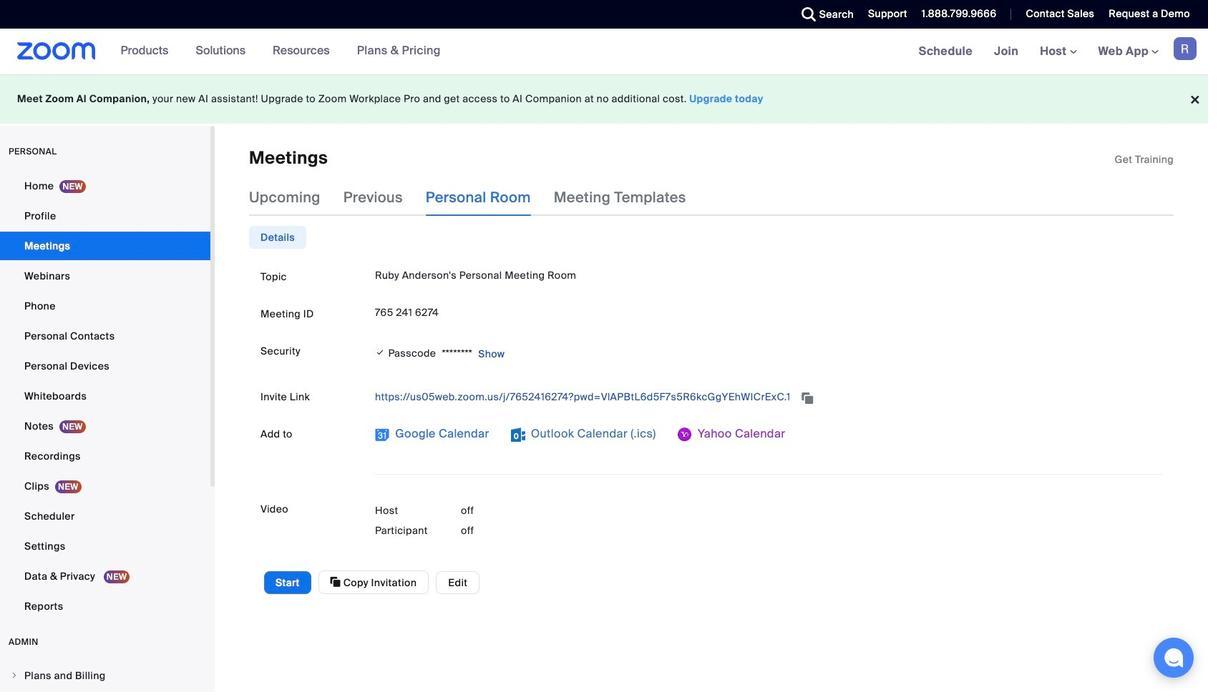 Task type: vqa. For each thing, say whether or not it's contained in the screenshot.
menu item
yes



Task type: locate. For each thing, give the bounding box(es) containing it.
menu item
[[0, 663, 210, 690]]

product information navigation
[[96, 29, 452, 74]]

footer
[[0, 74, 1208, 124]]

zoom logo image
[[17, 42, 96, 60]]

right image
[[10, 672, 19, 681]]

banner
[[0, 29, 1208, 75]]

add to yahoo calendar image
[[678, 428, 692, 443]]

tab
[[249, 226, 306, 249]]

tabs of meeting tab list
[[249, 179, 709, 216]]

application
[[1115, 152, 1174, 167]]

profile picture image
[[1174, 37, 1197, 60]]

add to outlook calendar (.ics) image
[[511, 428, 525, 443]]

checked image
[[375, 346, 385, 360]]

tab list
[[249, 226, 306, 249]]



Task type: describe. For each thing, give the bounding box(es) containing it.
personal menu menu
[[0, 172, 210, 623]]

copy url image
[[801, 393, 815, 403]]

copy image
[[330, 577, 341, 589]]

open chat image
[[1164, 649, 1184, 669]]

add to google calendar image
[[375, 428, 389, 443]]

meetings navigation
[[908, 29, 1208, 75]]



